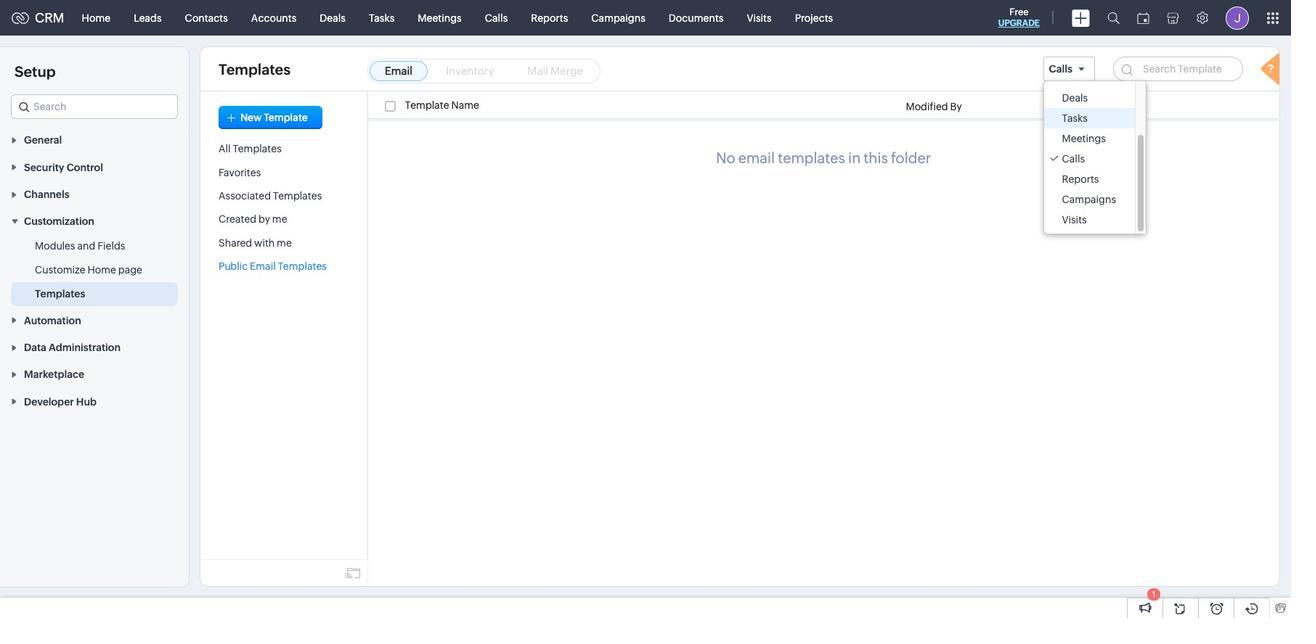 Task type: locate. For each thing, give the bounding box(es) containing it.
deals link
[[308, 0, 357, 35]]

data administration button
[[0, 334, 189, 361]]

1 horizontal spatial deals
[[1062, 92, 1088, 104]]

accounts up used
[[1062, 72, 1108, 84]]

0 vertical spatial accounts
[[251, 12, 297, 24]]

Search Template text field
[[1114, 57, 1244, 81]]

and
[[77, 241, 95, 252]]

email up template name
[[385, 65, 413, 77]]

associated templates link
[[219, 190, 322, 202]]

customize home page link
[[35, 263, 142, 278]]

1 vertical spatial tasks
[[1062, 113, 1088, 124]]

calls for calls link
[[485, 12, 508, 24]]

0 vertical spatial email
[[385, 65, 413, 77]]

by
[[951, 101, 962, 113]]

0 horizontal spatial deals
[[320, 12, 346, 24]]

home
[[82, 12, 111, 24], [88, 265, 116, 276]]

create menu element
[[1064, 0, 1099, 35]]

me right the by
[[272, 214, 287, 225]]

templates up new on the left of the page
[[219, 61, 291, 77]]

0 horizontal spatial template
[[264, 112, 308, 124]]

0 horizontal spatial accounts
[[251, 12, 297, 24]]

tree
[[1044, 68, 1146, 234]]

template
[[405, 100, 449, 111], [264, 112, 308, 124]]

1 horizontal spatial campaigns
[[1062, 194, 1117, 206]]

templates up "created by me"
[[273, 190, 322, 202]]

hub
[[76, 396, 97, 408]]

contacts
[[185, 12, 228, 24]]

automation
[[24, 315, 81, 327]]

no email templates in this folder
[[716, 150, 931, 167]]

email
[[385, 65, 413, 77], [250, 261, 276, 272]]

fields
[[97, 241, 125, 252]]

1 horizontal spatial meetings
[[1062, 133, 1106, 145]]

created by me link
[[219, 214, 287, 225]]

email
[[739, 150, 775, 167]]

modules
[[35, 241, 75, 252]]

0 vertical spatial tasks
[[369, 12, 395, 24]]

profile element
[[1218, 0, 1258, 35]]

0 vertical spatial campaigns
[[592, 12, 646, 24]]

new template button
[[219, 106, 323, 129]]

all templates link
[[219, 143, 282, 155]]

visits
[[747, 12, 772, 24], [1062, 214, 1087, 226]]

customize home page
[[35, 265, 142, 276]]

data administration
[[24, 342, 121, 354]]

developer hub button
[[0, 388, 189, 415]]

tasks inside 'link'
[[369, 12, 395, 24]]

administration
[[49, 342, 121, 354]]

calls link
[[473, 0, 520, 35]]

1
[[1153, 591, 1156, 599]]

search element
[[1099, 0, 1129, 36]]

1 vertical spatial calls
[[1049, 63, 1073, 75]]

leads
[[134, 12, 162, 24]]

campaigns link
[[580, 0, 657, 35]]

tasks
[[369, 12, 395, 24], [1062, 113, 1088, 124]]

0 vertical spatial meetings
[[418, 12, 462, 24]]

None field
[[11, 94, 178, 119]]

templates down shared with me
[[278, 261, 327, 272]]

deals left tasks 'link'
[[320, 12, 346, 24]]

0 horizontal spatial tasks
[[369, 12, 395, 24]]

modified
[[906, 101, 949, 113]]

1 vertical spatial visits
[[1062, 214, 1087, 226]]

1 vertical spatial deals
[[1062, 92, 1088, 104]]

this
[[864, 150, 888, 167]]

logo image
[[12, 12, 29, 24]]

me for shared with me
[[277, 237, 292, 249]]

1 vertical spatial email
[[250, 261, 276, 272]]

security control button
[[0, 154, 189, 181]]

shared with me link
[[219, 237, 292, 249]]

marketplace button
[[0, 361, 189, 388]]

0 horizontal spatial reports
[[531, 12, 568, 24]]

0 vertical spatial calls
[[485, 12, 508, 24]]

1 vertical spatial template
[[264, 112, 308, 124]]

tasks right the deals link on the top of page
[[369, 12, 395, 24]]

created
[[219, 214, 257, 225]]

calls inside calls link
[[485, 12, 508, 24]]

developer hub
[[24, 396, 97, 408]]

reports
[[531, 12, 568, 24], [1062, 174, 1100, 185]]

shared with me
[[219, 237, 292, 249]]

meetings down used
[[1062, 133, 1106, 145]]

1 vertical spatial meetings
[[1062, 133, 1106, 145]]

home right crm
[[82, 12, 111, 24]]

0 horizontal spatial email
[[250, 261, 276, 272]]

0 horizontal spatial campaigns
[[592, 12, 646, 24]]

calls inside calls field
[[1049, 63, 1073, 75]]

templates down customize at the left of the page
[[35, 289, 85, 300]]

0 vertical spatial me
[[272, 214, 287, 225]]

projects link
[[784, 0, 845, 35]]

1 vertical spatial accounts
[[1062, 72, 1108, 84]]

1 horizontal spatial template
[[405, 100, 449, 111]]

templates inside customization region
[[35, 289, 85, 300]]

email down with
[[250, 261, 276, 272]]

1 horizontal spatial tasks
[[1062, 113, 1088, 124]]

templates up favorites
[[233, 143, 282, 155]]

meetings left calls link
[[418, 12, 462, 24]]

accounts left the deals link on the top of page
[[251, 12, 297, 24]]

calls down 'last used'
[[1062, 153, 1085, 165]]

1 vertical spatial home
[[88, 265, 116, 276]]

accounts
[[251, 12, 297, 24], [1062, 72, 1108, 84]]

tasks down 'last used'
[[1062, 113, 1088, 124]]

all templates
[[219, 143, 282, 155]]

1 horizontal spatial accounts
[[1062, 72, 1108, 84]]

calls left reports link
[[485, 12, 508, 24]]

modules and fields link
[[35, 239, 125, 254]]

profile image
[[1226, 6, 1250, 29]]

home inside customization region
[[88, 265, 116, 276]]

page
[[118, 265, 142, 276]]

documents
[[669, 12, 724, 24]]

calls up last
[[1049, 63, 1073, 75]]

0 vertical spatial template
[[405, 100, 449, 111]]

0 horizontal spatial visits
[[747, 12, 772, 24]]

home link
[[70, 0, 122, 35]]

1 vertical spatial reports
[[1062, 174, 1100, 185]]

0 vertical spatial home
[[82, 12, 111, 24]]

1 vertical spatial me
[[277, 237, 292, 249]]

deals
[[320, 12, 346, 24], [1062, 92, 1088, 104]]

modules and fields
[[35, 241, 125, 252]]

0 vertical spatial reports
[[531, 12, 568, 24]]

me
[[272, 214, 287, 225], [277, 237, 292, 249]]

new
[[240, 112, 262, 124]]

visits link
[[736, 0, 784, 35]]

home down "fields"
[[88, 265, 116, 276]]

meetings
[[418, 12, 462, 24], [1062, 133, 1106, 145]]

tasks link
[[357, 0, 406, 35]]

calls
[[485, 12, 508, 24], [1049, 63, 1073, 75], [1062, 153, 1085, 165]]

template right new on the left of the page
[[264, 112, 308, 124]]

me right with
[[277, 237, 292, 249]]

data
[[24, 342, 46, 354]]

deals down calls field
[[1062, 92, 1088, 104]]

projects
[[795, 12, 833, 24]]

public
[[219, 261, 248, 272]]

templates link
[[35, 287, 85, 302]]

template left the name
[[405, 100, 449, 111]]

associated
[[219, 190, 271, 202]]

templates
[[219, 61, 291, 77], [233, 143, 282, 155], [273, 190, 322, 202], [278, 261, 327, 272], [35, 289, 85, 300]]



Task type: describe. For each thing, give the bounding box(es) containing it.
leads link
[[122, 0, 173, 35]]

new template
[[240, 112, 308, 124]]

create menu image
[[1072, 9, 1090, 27]]

tree containing accounts
[[1044, 68, 1146, 234]]

0 vertical spatial deals
[[320, 12, 346, 24]]

customize
[[35, 265, 85, 276]]

general button
[[0, 126, 189, 154]]

public email templates
[[219, 261, 327, 272]]

no
[[716, 150, 736, 167]]

email link
[[370, 61, 428, 81]]

accounts link
[[240, 0, 308, 35]]

customization
[[24, 216, 94, 228]]

marketplace
[[24, 369, 84, 381]]

crm link
[[12, 10, 64, 25]]

channels button
[[0, 181, 189, 208]]

created by me
[[219, 214, 287, 225]]

1 vertical spatial campaigns
[[1062, 194, 1117, 206]]

search image
[[1108, 12, 1120, 24]]

folder
[[891, 150, 931, 167]]

all
[[219, 143, 231, 155]]

templates
[[778, 150, 846, 167]]

setup
[[15, 63, 56, 80]]

with
[[254, 237, 275, 249]]

favorites link
[[219, 167, 261, 178]]

Calls field
[[1044, 57, 1096, 82]]

by
[[259, 214, 270, 225]]

calendar image
[[1138, 12, 1150, 24]]

1 horizontal spatial visits
[[1062, 214, 1087, 226]]

customization region
[[0, 235, 189, 307]]

last
[[1052, 101, 1071, 113]]

calls for calls field
[[1049, 63, 1073, 75]]

template name
[[405, 100, 479, 111]]

me for created by me
[[272, 214, 287, 225]]

free upgrade
[[999, 7, 1040, 28]]

in
[[849, 150, 861, 167]]

general
[[24, 135, 62, 146]]

documents link
[[657, 0, 736, 35]]

free
[[1010, 7, 1029, 17]]

upgrade
[[999, 18, 1040, 28]]

template inside button
[[264, 112, 308, 124]]

name
[[451, 100, 479, 111]]

public email templates link
[[219, 261, 327, 272]]

shared
[[219, 237, 252, 249]]

1 horizontal spatial reports
[[1062, 174, 1100, 185]]

modified by
[[906, 101, 962, 113]]

crm
[[35, 10, 64, 25]]

control
[[67, 162, 103, 173]]

used
[[1073, 101, 1097, 113]]

automation button
[[0, 307, 189, 334]]

contacts link
[[173, 0, 240, 35]]

security control
[[24, 162, 103, 173]]

favorites
[[219, 167, 261, 178]]

0 vertical spatial visits
[[747, 12, 772, 24]]

associated templates
[[219, 190, 322, 202]]

reports link
[[520, 0, 580, 35]]

2 vertical spatial calls
[[1062, 153, 1085, 165]]

customization button
[[0, 208, 189, 235]]

Search text field
[[12, 95, 177, 118]]

security
[[24, 162, 64, 173]]

1 horizontal spatial email
[[385, 65, 413, 77]]

0 horizontal spatial meetings
[[418, 12, 462, 24]]

channels
[[24, 189, 70, 201]]

last used
[[1052, 101, 1097, 113]]

developer
[[24, 396, 74, 408]]

meetings link
[[406, 0, 473, 35]]



Task type: vqa. For each thing, say whether or not it's contained in the screenshot.
No Attachment
no



